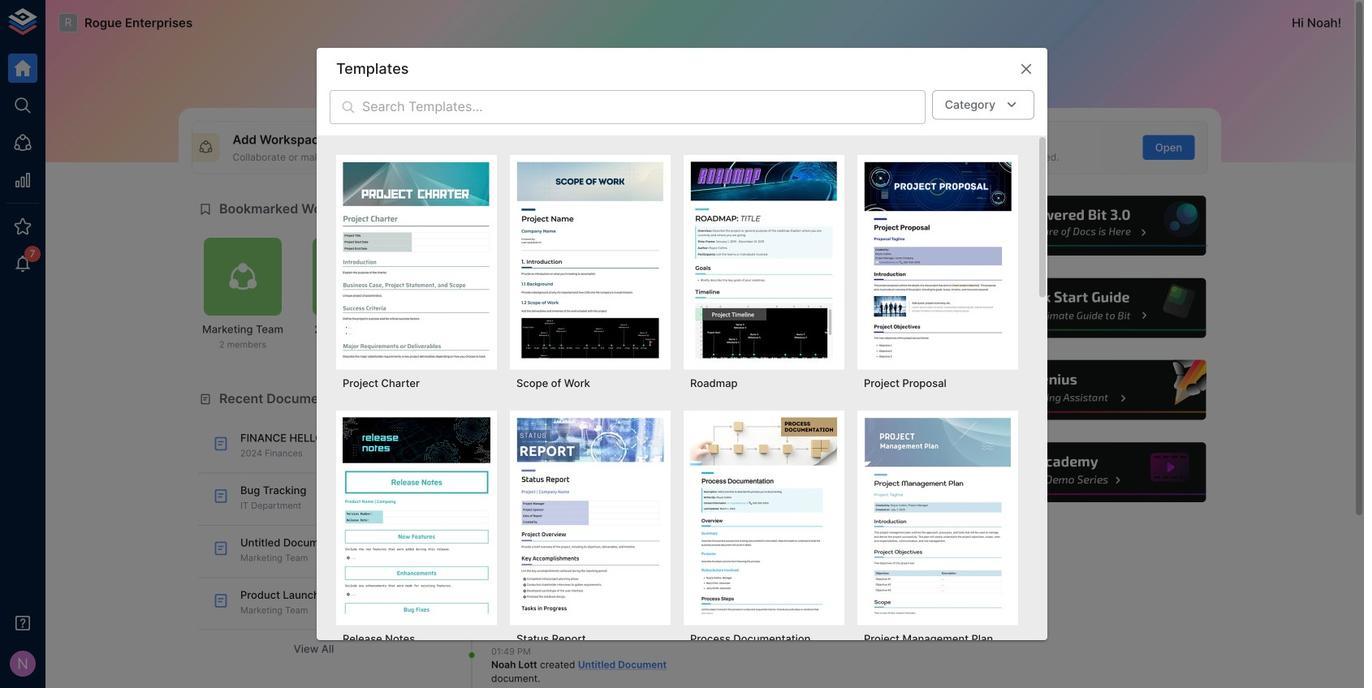 Task type: describe. For each thing, give the bounding box(es) containing it.
scope of work image
[[517, 161, 665, 359]]

4 help image from the top
[[964, 441, 1209, 505]]

process documentation image
[[691, 417, 838, 615]]

roadmap image
[[691, 161, 838, 359]]

project management plan image
[[864, 417, 1012, 615]]

2 help image from the top
[[964, 276, 1209, 341]]

1 help image from the top
[[964, 194, 1209, 258]]



Task type: vqa. For each thing, say whether or not it's contained in the screenshot.
the topmost t
no



Task type: locate. For each thing, give the bounding box(es) containing it.
3 help image from the top
[[964, 358, 1209, 423]]

dialog
[[317, 48, 1048, 689]]

Search Templates... text field
[[362, 90, 926, 124]]

status report image
[[517, 417, 665, 615]]

help image
[[964, 194, 1209, 258], [964, 276, 1209, 341], [964, 358, 1209, 423], [964, 441, 1209, 505]]

project proposal image
[[864, 161, 1012, 359]]

release notes image
[[343, 417, 491, 615]]

project charter image
[[343, 161, 491, 359]]



